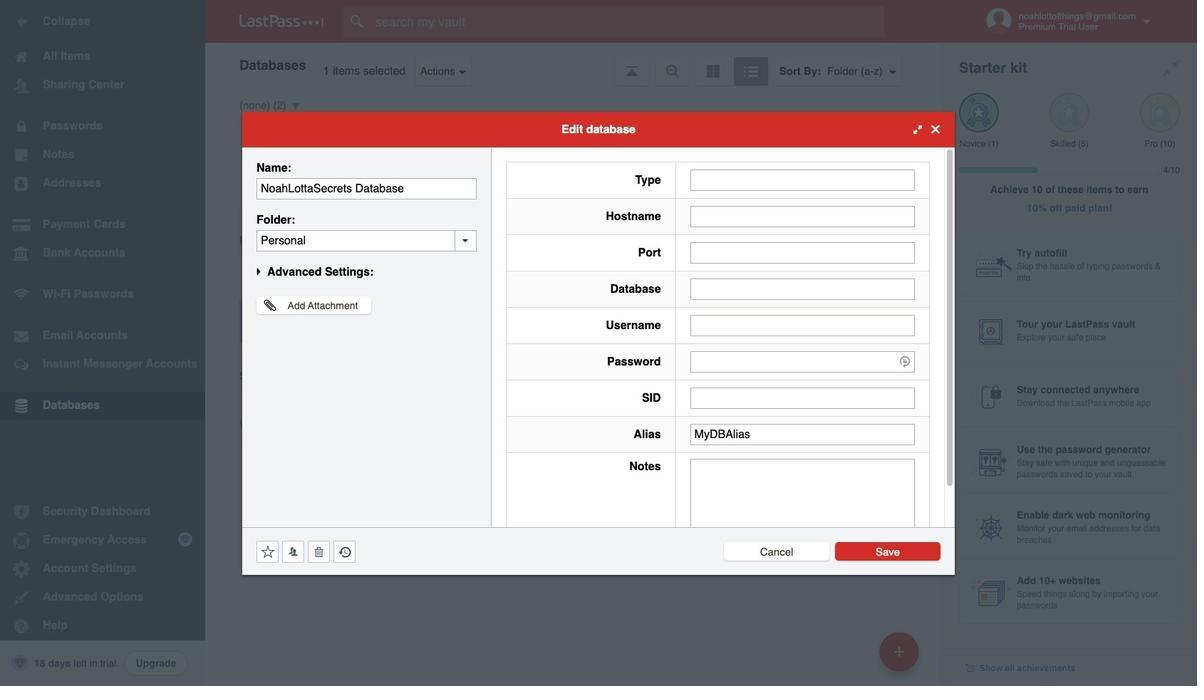 Task type: describe. For each thing, give the bounding box(es) containing it.
new item image
[[894, 647, 904, 657]]

main navigation navigation
[[0, 0, 205, 686]]

lastpass image
[[239, 15, 324, 28]]

new item navigation
[[875, 628, 928, 686]]

Search search field
[[344, 6, 913, 37]]

search my vault text field
[[344, 6, 913, 37]]



Task type: locate. For each thing, give the bounding box(es) containing it.
dialog
[[242, 112, 955, 575]]

None text field
[[257, 178, 477, 199], [690, 387, 915, 409], [690, 459, 915, 547], [257, 178, 477, 199], [690, 387, 915, 409], [690, 459, 915, 547]]

vault options navigation
[[205, 43, 942, 86]]

None password field
[[690, 351, 915, 372]]

None text field
[[690, 169, 915, 191], [690, 206, 915, 227], [257, 230, 477, 251], [690, 242, 915, 263], [690, 278, 915, 300], [690, 315, 915, 336], [690, 424, 915, 445], [690, 169, 915, 191], [690, 206, 915, 227], [257, 230, 477, 251], [690, 242, 915, 263], [690, 278, 915, 300], [690, 315, 915, 336], [690, 424, 915, 445]]



